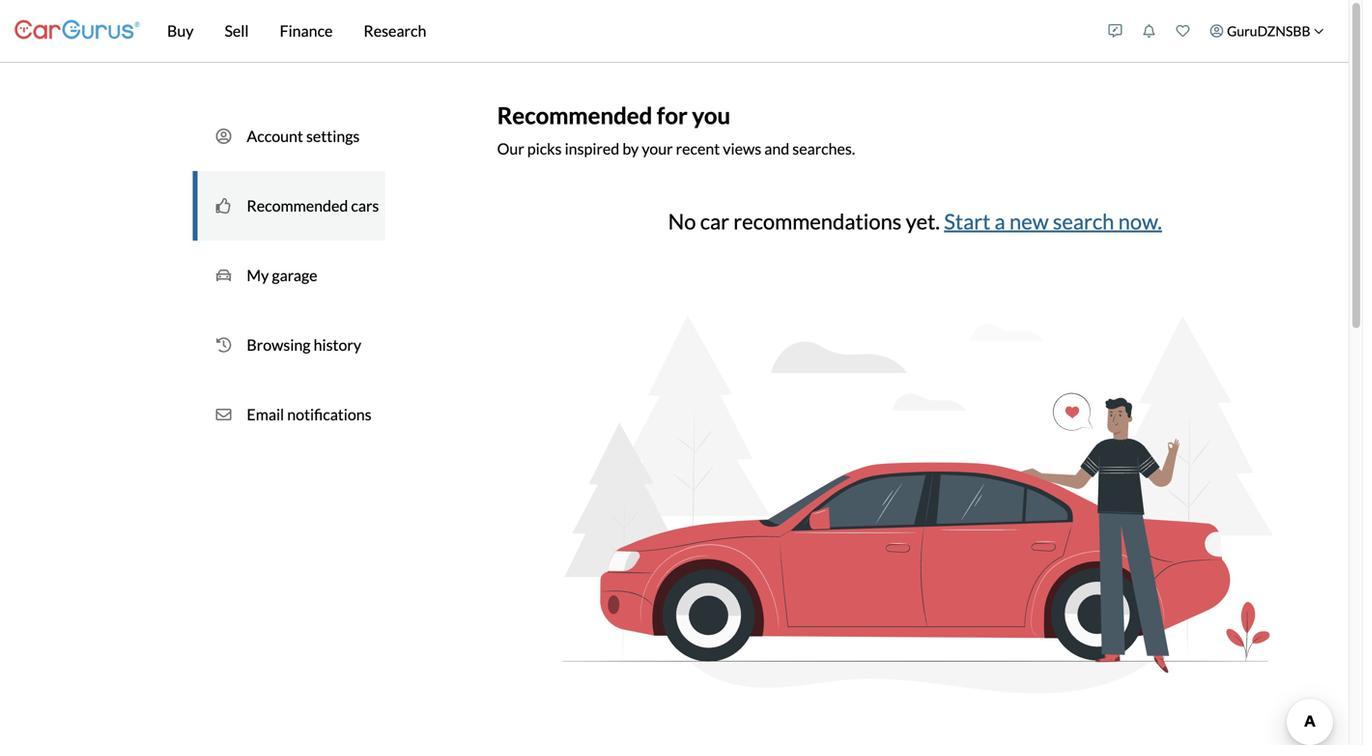 Task type: vqa. For each thing, say whether or not it's contained in the screenshot.
the (850) 919-2520 related to $27,995
no



Task type: describe. For each thing, give the bounding box(es) containing it.
start a new search now. link
[[944, 209, 1163, 234]]

a
[[995, 209, 1006, 234]]

recommended cars link
[[193, 171, 385, 241]]

cars
[[351, 196, 379, 215]]

buy button
[[152, 0, 209, 62]]

history
[[314, 335, 361, 354]]

account settings link
[[193, 101, 385, 171]]

large car illustration image
[[529, 234, 1302, 745]]

my
[[247, 266, 269, 285]]

history image
[[216, 335, 231, 355]]

email notifications
[[247, 405, 372, 424]]

recommendations
[[734, 209, 902, 234]]

email
[[247, 405, 284, 424]]

buy
[[167, 21, 194, 40]]

account
[[247, 127, 303, 145]]

user icon image
[[1211, 24, 1224, 38]]

car
[[700, 209, 730, 234]]

garage
[[272, 266, 318, 285]]

recommended for recommended cars
[[247, 196, 348, 215]]

no car recommendations yet. start a new search now.
[[668, 209, 1163, 234]]

account settings
[[247, 127, 360, 145]]

user circle image
[[216, 127, 231, 146]]

gurudznsbb button
[[1200, 4, 1335, 58]]

no
[[668, 209, 696, 234]]

gurudznsbb menu item
[[1200, 4, 1335, 58]]

cargurus logo homepage link link
[[14, 3, 140, 58]]

recommended for you
[[497, 101, 731, 129]]

browsing history
[[247, 335, 361, 354]]

open notifications image
[[1143, 24, 1156, 38]]

menu bar containing buy
[[140, 0, 1099, 62]]

new
[[1010, 209, 1049, 234]]

gurudznsbb
[[1227, 23, 1311, 39]]



Task type: locate. For each thing, give the bounding box(es) containing it.
menu bar
[[140, 0, 1099, 62]]

0 vertical spatial recommended
[[497, 101, 653, 129]]

recommended up inspired
[[497, 101, 653, 129]]

email notifications link
[[193, 380, 385, 449]]

notifications
[[287, 405, 372, 424]]

sell button
[[209, 0, 264, 62]]

envelope image
[[216, 405, 231, 424]]

now.
[[1119, 209, 1163, 234]]

search
[[1053, 209, 1115, 234]]

1 vertical spatial recommended
[[247, 196, 348, 215]]

your
[[642, 139, 673, 158]]

browsing history link
[[193, 310, 385, 380]]

gurudznsbb menu
[[1099, 4, 1335, 58]]

recommended cars
[[247, 196, 379, 215]]

chevron down image
[[1314, 26, 1324, 36]]

research
[[364, 21, 427, 40]]

browsing
[[247, 335, 311, 354]]

views
[[723, 139, 762, 158]]

recommended
[[497, 101, 653, 129], [247, 196, 348, 215]]

finance button
[[264, 0, 348, 62]]

our picks inspired by your recent views and searches.
[[497, 139, 856, 158]]

settings
[[306, 127, 360, 145]]

recommended left the cars
[[247, 196, 348, 215]]

finance
[[280, 21, 333, 40]]

inspired
[[565, 139, 620, 158]]

picks
[[527, 139, 562, 158]]

searches.
[[793, 139, 856, 158]]

yet.
[[906, 209, 940, 234]]

add a car review image
[[1109, 24, 1123, 38]]

sell
[[225, 21, 249, 40]]

car image
[[216, 266, 231, 285]]

start
[[944, 209, 991, 234]]

recommended for recommended for you
[[497, 101, 653, 129]]

by
[[623, 139, 639, 158]]

and
[[765, 139, 790, 158]]

saved cars image
[[1177, 24, 1190, 38]]

my garage
[[247, 266, 318, 285]]

1 horizontal spatial recommended
[[497, 101, 653, 129]]

my garage link
[[193, 241, 385, 310]]

thumbs up image
[[216, 196, 231, 216]]

for
[[657, 101, 688, 129]]

cargurus logo homepage link image
[[14, 3, 140, 58]]

research button
[[348, 0, 442, 62]]

our
[[497, 139, 524, 158]]

recent
[[676, 139, 720, 158]]

0 horizontal spatial recommended
[[247, 196, 348, 215]]

you
[[692, 101, 731, 129]]



